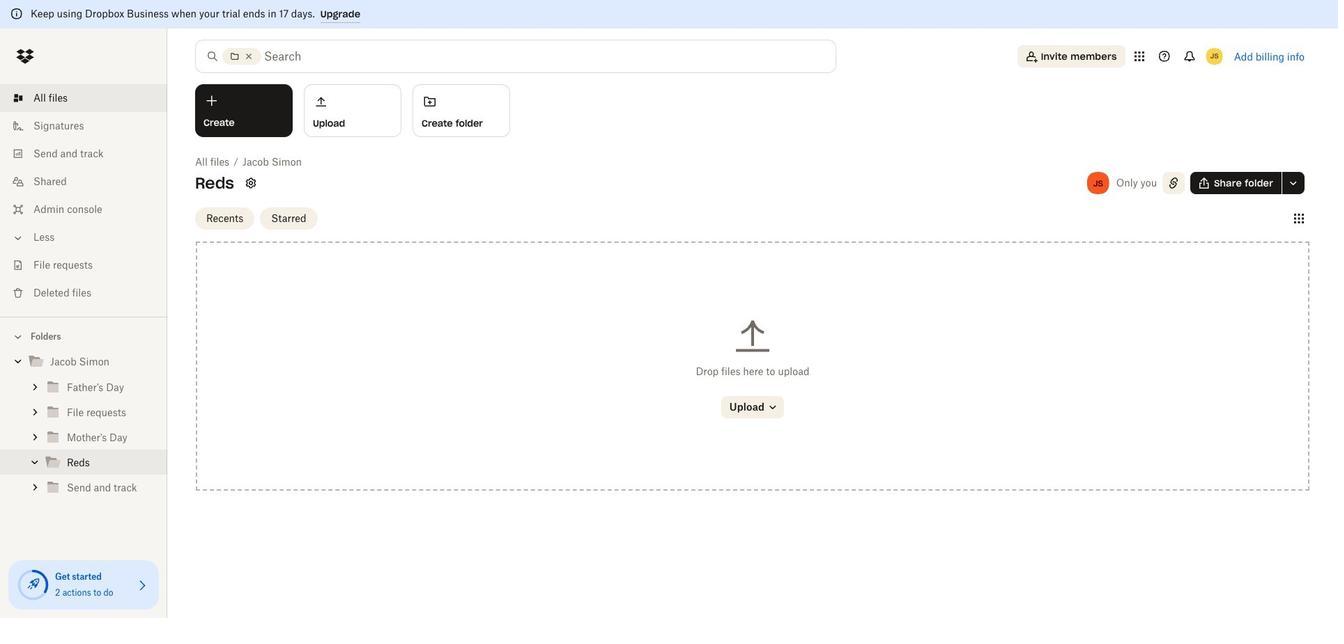 Task type: vqa. For each thing, say whether or not it's contained in the screenshot.
the account
no



Task type: locate. For each thing, give the bounding box(es) containing it.
list
[[0, 76, 167, 317]]

Search in folder "Jacob Simon" text field
[[264, 48, 807, 65]]

alert
[[0, 0, 1338, 29]]

group
[[0, 375, 167, 500]]

list item
[[0, 84, 167, 112]]

less image
[[11, 231, 25, 245]]



Task type: describe. For each thing, give the bounding box(es) containing it.
folder settings image
[[243, 175, 259, 192]]

dropbox image
[[11, 43, 39, 70]]



